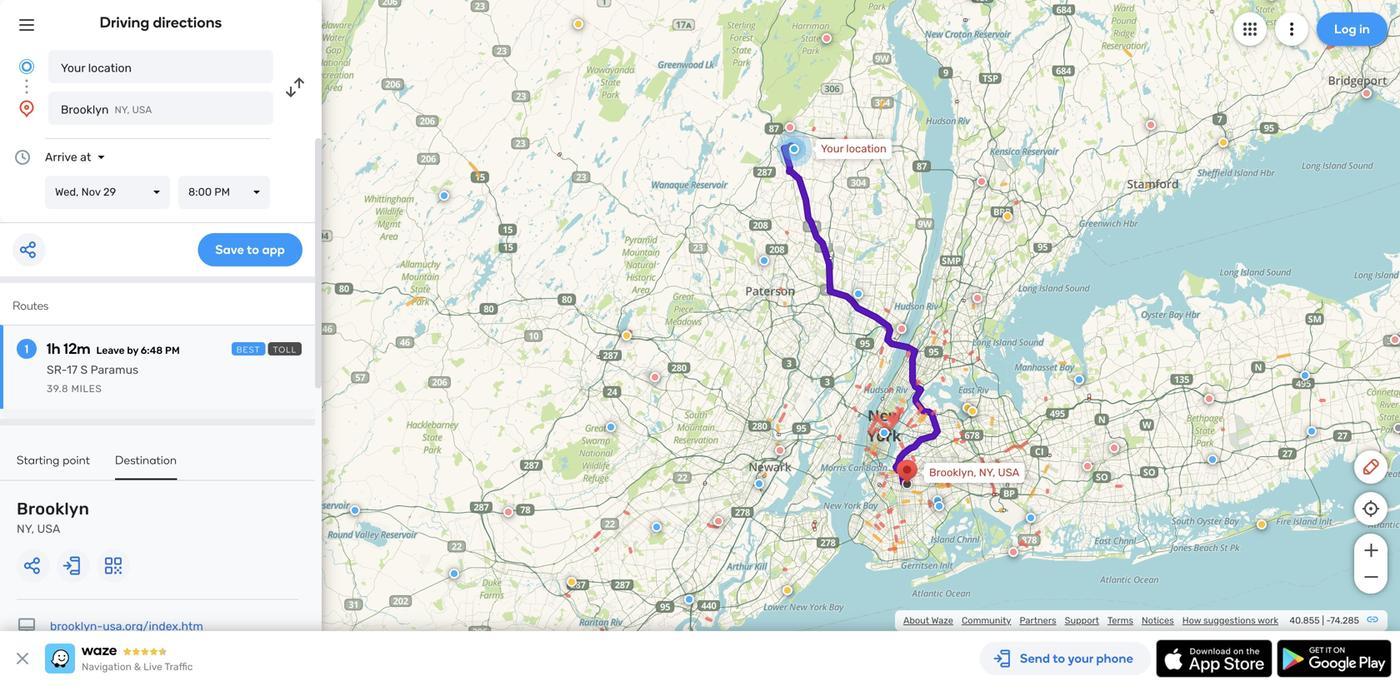 Task type: describe. For each thing, give the bounding box(es) containing it.
sr-
[[47, 363, 67, 377]]

traffic
[[165, 662, 193, 674]]

starting
[[17, 453, 60, 468]]

x image
[[13, 649, 33, 669]]

suggestions
[[1204, 616, 1256, 627]]

1 vertical spatial brooklyn
[[17, 500, 89, 519]]

2 horizontal spatial usa
[[998, 467, 1020, 480]]

0 horizontal spatial hazard image
[[567, 578, 577, 588]]

0 vertical spatial brooklyn
[[61, 103, 109, 117]]

support link
[[1065, 616, 1099, 627]]

partners link
[[1020, 616, 1057, 627]]

|
[[1322, 616, 1324, 627]]

arrive at
[[45, 150, 91, 164]]

notices link
[[1142, 616, 1174, 627]]

terms
[[1108, 616, 1134, 627]]

routes
[[13, 299, 49, 313]]

zoom out image
[[1361, 568, 1382, 588]]

miles
[[71, 383, 102, 395]]

your location inside button
[[61, 61, 132, 75]]

0 vertical spatial brooklyn ny, usa
[[61, 103, 152, 117]]

destination button
[[115, 453, 177, 481]]

terms link
[[1108, 616, 1134, 627]]

39.8
[[47, 383, 68, 395]]

8:00 pm list box
[[178, 176, 270, 209]]

work
[[1258, 616, 1279, 627]]

live
[[143, 662, 162, 674]]

-
[[1327, 616, 1331, 627]]

link image
[[1366, 613, 1380, 627]]

s
[[80, 363, 88, 377]]

1 horizontal spatial your location
[[821, 143, 887, 155]]

location inside button
[[88, 61, 132, 75]]

best
[[237, 345, 261, 355]]

how suggestions work link
[[1183, 616, 1279, 627]]

support
[[1065, 616, 1099, 627]]

current location image
[[17, 57, 37, 77]]

point
[[63, 453, 90, 468]]

6:48
[[141, 345, 163, 357]]

0 vertical spatial usa
[[132, 104, 152, 116]]

at
[[80, 150, 91, 164]]

sr-17 s paramus 39.8 miles
[[47, 363, 138, 395]]

40.855
[[1290, 616, 1320, 627]]

leave
[[96, 345, 125, 357]]

community link
[[962, 616, 1011, 627]]

toll
[[273, 345, 297, 355]]

destination
[[115, 453, 177, 468]]



Task type: locate. For each thing, give the bounding box(es) containing it.
wed, nov 29
[[55, 186, 116, 199]]

driving
[[100, 13, 150, 31]]

ny, down starting point button
[[17, 523, 34, 536]]

0 horizontal spatial your
[[61, 61, 85, 75]]

your inside your location button
[[61, 61, 85, 75]]

1 horizontal spatial location
[[846, 143, 887, 155]]

brooklyn up at
[[61, 103, 109, 117]]

0 vertical spatial pm
[[214, 186, 230, 199]]

clock image
[[13, 148, 33, 168]]

1 vertical spatial brooklyn ny, usa
[[17, 500, 89, 536]]

about waze link
[[904, 616, 954, 627]]

&
[[134, 662, 141, 674]]

0 vertical spatial your
[[61, 61, 85, 75]]

notices
[[1142, 616, 1174, 627]]

8:00
[[188, 186, 212, 199]]

40.855 | -74.285
[[1290, 616, 1360, 627]]

brooklyn-usa.org/index.htm
[[50, 620, 203, 634]]

1h
[[47, 340, 60, 358]]

brooklyn
[[61, 103, 109, 117], [17, 500, 89, 519]]

brooklyn, ny, usa
[[929, 467, 1020, 480]]

usa down your location button at the left top
[[132, 104, 152, 116]]

arrive
[[45, 150, 77, 164]]

community
[[962, 616, 1011, 627]]

zoom in image
[[1361, 541, 1382, 561]]

directions
[[153, 13, 222, 31]]

2 vertical spatial usa
[[37, 523, 60, 536]]

pm
[[214, 186, 230, 199], [165, 345, 180, 357]]

police image
[[439, 191, 449, 201], [759, 256, 769, 266], [1300, 371, 1310, 381], [1074, 375, 1084, 385], [606, 423, 616, 433], [1307, 427, 1317, 437], [1208, 455, 1218, 465], [933, 496, 943, 506], [934, 502, 944, 512], [1026, 513, 1036, 523]]

1 horizontal spatial ny,
[[115, 104, 130, 116]]

1 vertical spatial pm
[[165, 345, 180, 357]]

police image
[[854, 289, 864, 299], [879, 428, 889, 438], [754, 479, 764, 489], [350, 506, 360, 516], [652, 523, 662, 533], [449, 569, 459, 579], [684, 595, 694, 605]]

road closed image
[[822, 33, 832, 43], [1362, 88, 1372, 98], [1390, 335, 1400, 345], [650, 373, 660, 383], [1109, 443, 1119, 453], [714, 517, 724, 527], [1009, 548, 1019, 558]]

1 vertical spatial your
[[821, 143, 844, 155]]

usa.org/index.htm
[[103, 620, 203, 634]]

wed, nov 29 list box
[[45, 176, 170, 209]]

road closed image
[[1146, 120, 1156, 130], [785, 123, 795, 133], [977, 177, 987, 187], [973, 293, 983, 303], [897, 324, 907, 334], [1204, 394, 1214, 404], [775, 446, 785, 456], [1083, 462, 1093, 472], [503, 508, 513, 518]]

brooklyn,
[[929, 467, 977, 480]]

usa down starting point button
[[37, 523, 60, 536]]

74.285
[[1331, 616, 1360, 627]]

your location button
[[48, 50, 273, 83]]

2 vertical spatial ny,
[[17, 523, 34, 536]]

ny, right brooklyn,
[[979, 467, 996, 480]]

navigation
[[82, 662, 132, 674]]

1 vertical spatial usa
[[998, 467, 1020, 480]]

0 horizontal spatial usa
[[37, 523, 60, 536]]

brooklyn-usa.org/index.htm link
[[50, 620, 203, 634]]

8:00 pm
[[188, 186, 230, 199]]

1 vertical spatial location
[[846, 143, 887, 155]]

pencil image
[[1361, 458, 1381, 478]]

1h 12m leave by 6:48 pm
[[47, 340, 180, 358]]

navigation & live traffic
[[82, 662, 193, 674]]

12m
[[64, 340, 90, 358]]

1 vertical spatial ny,
[[979, 467, 996, 480]]

pm inside the 1h 12m leave by 6:48 pm
[[165, 345, 180, 357]]

location image
[[17, 98, 37, 118]]

2 horizontal spatial ny,
[[979, 467, 996, 480]]

accident image
[[1394, 423, 1400, 433]]

partners
[[1020, 616, 1057, 627]]

0 vertical spatial hazard image
[[1003, 212, 1013, 222]]

ny, down your location button at the left top
[[115, 104, 130, 116]]

brooklyn down starting point button
[[17, 500, 89, 519]]

hazard image
[[1003, 212, 1013, 222], [567, 578, 577, 588]]

wed,
[[55, 186, 79, 199]]

your
[[61, 61, 85, 75], [821, 143, 844, 155]]

hazard image
[[573, 19, 583, 29], [1219, 138, 1229, 148], [622, 331, 632, 341], [963, 403, 973, 413], [968, 407, 978, 417], [1257, 520, 1267, 530], [783, 586, 793, 596]]

1 horizontal spatial hazard image
[[1003, 212, 1013, 222]]

location
[[88, 61, 132, 75], [846, 143, 887, 155]]

17
[[67, 363, 78, 377]]

computer image
[[17, 617, 37, 637]]

1 horizontal spatial your
[[821, 143, 844, 155]]

brooklyn-
[[50, 620, 103, 634]]

brooklyn ny, usa up at
[[61, 103, 152, 117]]

waze
[[932, 616, 954, 627]]

about
[[904, 616, 929, 627]]

starting point
[[17, 453, 90, 468]]

pm inside list box
[[214, 186, 230, 199]]

paramus
[[91, 363, 138, 377]]

brooklyn ny, usa
[[61, 103, 152, 117], [17, 500, 89, 536]]

1 horizontal spatial pm
[[214, 186, 230, 199]]

brooklyn ny, usa down starting point button
[[17, 500, 89, 536]]

by
[[127, 345, 138, 357]]

ny,
[[115, 104, 130, 116], [979, 467, 996, 480], [17, 523, 34, 536]]

29
[[103, 186, 116, 199]]

about waze community partners support terms notices how suggestions work
[[904, 616, 1279, 627]]

usa right brooklyn,
[[998, 467, 1020, 480]]

0 vertical spatial ny,
[[115, 104, 130, 116]]

nov
[[81, 186, 101, 199]]

0 vertical spatial location
[[88, 61, 132, 75]]

1
[[25, 342, 29, 356]]

how
[[1183, 616, 1201, 627]]

0 vertical spatial your location
[[61, 61, 132, 75]]

driving directions
[[100, 13, 222, 31]]

0 horizontal spatial location
[[88, 61, 132, 75]]

your location
[[61, 61, 132, 75], [821, 143, 887, 155]]

1 vertical spatial hazard image
[[567, 578, 577, 588]]

pm right 6:48
[[165, 345, 180, 357]]

usa
[[132, 104, 152, 116], [998, 467, 1020, 480], [37, 523, 60, 536]]

0 horizontal spatial your location
[[61, 61, 132, 75]]

1 vertical spatial your location
[[821, 143, 887, 155]]

starting point button
[[17, 453, 90, 479]]

0 horizontal spatial pm
[[165, 345, 180, 357]]

pm right 8:00
[[214, 186, 230, 199]]

1 horizontal spatial usa
[[132, 104, 152, 116]]

0 horizontal spatial ny,
[[17, 523, 34, 536]]



Task type: vqa. For each thing, say whether or not it's contained in the screenshot.
|
yes



